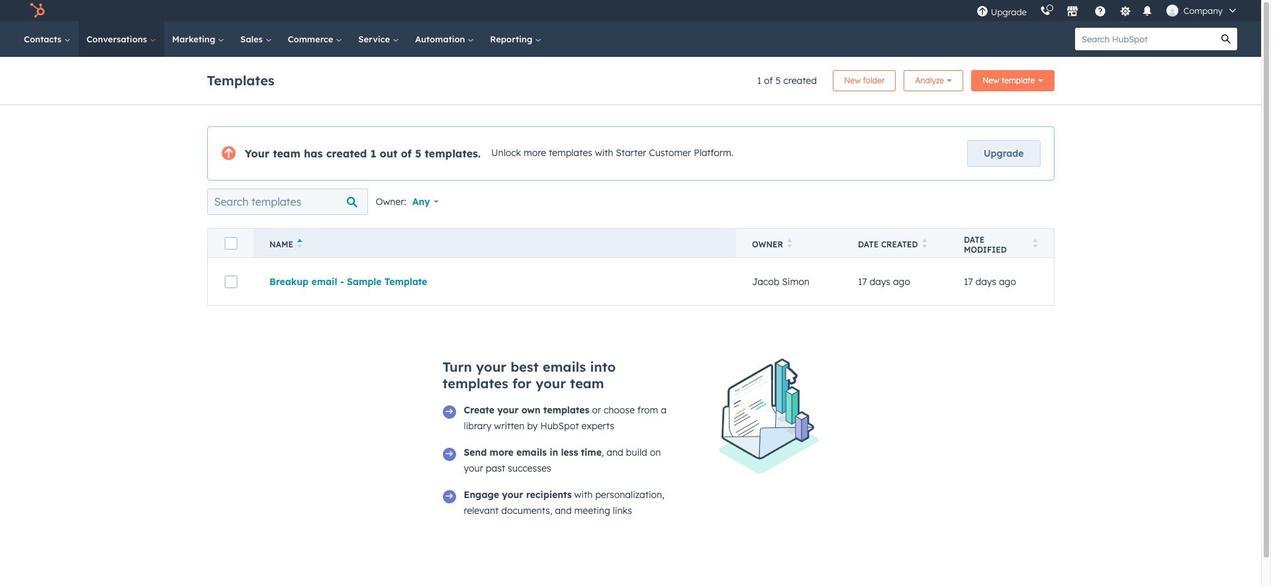 Task type: vqa. For each thing, say whether or not it's contained in the screenshot.
the activity at the top left of the page
no



Task type: describe. For each thing, give the bounding box(es) containing it.
1 press to sort. element from the left
[[787, 239, 792, 250]]

press to sort. image for 3rd the press to sort. element from the right
[[787, 239, 792, 248]]

Search HubSpot search field
[[1076, 28, 1215, 50]]

ascending sort. press to sort descending. image
[[297, 239, 302, 248]]

marketplaces image
[[1067, 6, 1079, 18]]

ascending sort. press to sort descending. element
[[297, 239, 302, 250]]

jacob simon image
[[1167, 5, 1179, 17]]

Search search field
[[207, 189, 368, 215]]

press to sort. image for 3rd the press to sort. element
[[1033, 239, 1038, 248]]

3 press to sort. element from the left
[[1033, 239, 1038, 250]]



Task type: locate. For each thing, give the bounding box(es) containing it.
0 horizontal spatial press to sort. image
[[787, 239, 792, 248]]

banner
[[207, 66, 1055, 91]]

2 horizontal spatial press to sort. element
[[1033, 239, 1038, 250]]

1 horizontal spatial press to sort. element
[[922, 239, 927, 250]]

0 horizontal spatial press to sort. element
[[787, 239, 792, 250]]

2 press to sort. image from the left
[[1033, 239, 1038, 248]]

1 horizontal spatial press to sort. image
[[1033, 239, 1038, 248]]

2 press to sort. element from the left
[[922, 239, 927, 250]]

press to sort. image
[[787, 239, 792, 248], [1033, 239, 1038, 248]]

menu
[[970, 0, 1246, 21]]

press to sort. element
[[787, 239, 792, 250], [922, 239, 927, 250], [1033, 239, 1038, 250]]

press to sort. image
[[922, 239, 927, 248]]

1 press to sort. image from the left
[[787, 239, 792, 248]]



